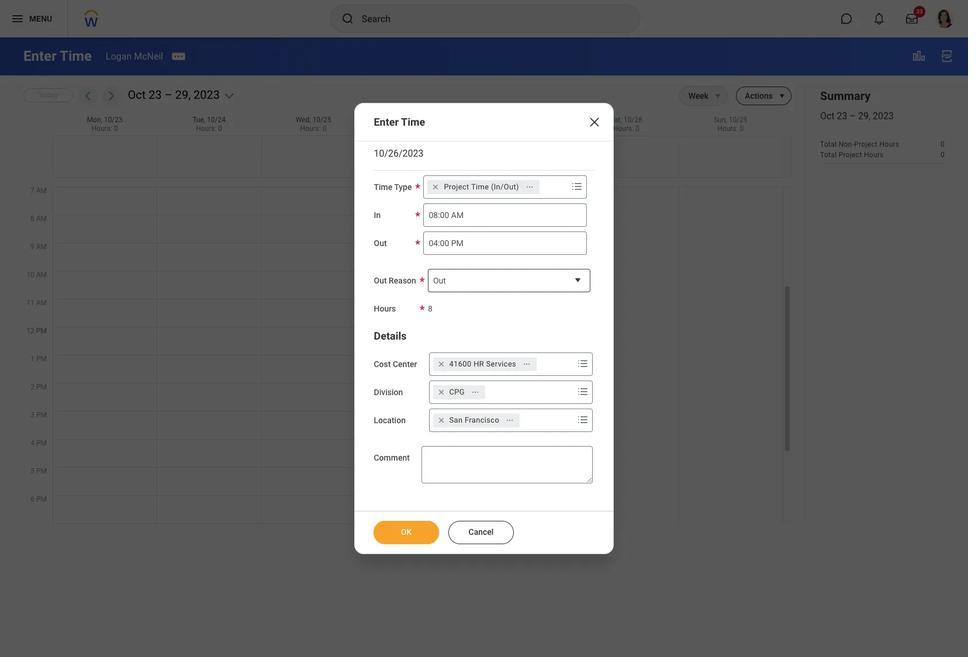 Task type: locate. For each thing, give the bounding box(es) containing it.
0 vertical spatial project
[[854, 141, 878, 149]]

project time (in/out), press delete to clear value. option
[[428, 180, 540, 194]]

0 horizontal spatial 29,
[[175, 88, 191, 102]]

related actions image
[[526, 183, 534, 191], [523, 360, 531, 368], [471, 388, 479, 396]]

1 vertical spatial 23
[[837, 111, 848, 122]]

hours: 0
[[92, 125, 118, 133], [196, 125, 222, 133], [300, 125, 327, 133], [405, 125, 431, 133], [613, 125, 640, 133], [718, 125, 744, 133]]

am right 10
[[36, 271, 47, 279]]

enter time inside dialog
[[374, 116, 425, 128]]

am
[[36, 187, 47, 195], [36, 215, 47, 223], [36, 243, 47, 251], [36, 271, 47, 279], [36, 299, 47, 307]]

2
[[31, 383, 34, 391]]

4 hours: 0 from the left
[[405, 125, 431, 133]]

3 am from the top
[[36, 243, 47, 251]]

prompts image for cost center
[[576, 357, 590, 371]]

1 vertical spatial 8
[[428, 304, 433, 313]]

0 horizontal spatial 8
[[30, 215, 34, 223]]

pm right the 1
[[36, 355, 47, 363]]

project down the non-
[[839, 151, 862, 159]]

41600 hr services
[[449, 360, 516, 368]]

am for 11 am
[[36, 299, 47, 307]]

1 hours: 0 from the left
[[92, 125, 118, 133]]

project
[[854, 141, 878, 149], [839, 151, 862, 159], [444, 183, 469, 191]]

pm right 12 at the left
[[36, 327, 47, 335]]

prompts image
[[570, 180, 584, 194], [576, 385, 590, 399]]

related actions image right services
[[523, 360, 531, 368]]

details
[[374, 330, 407, 342]]

0 vertical spatial prompts image
[[570, 180, 584, 194]]

Out text field
[[424, 232, 587, 255]]

4 am from the top
[[36, 271, 47, 279]]

23 down "summary"
[[837, 111, 848, 122]]

related actions image inside 41600 hr services, press delete to clear value. option
[[523, 360, 531, 368]]

am right 11
[[36, 299, 47, 307]]

5 am from the top
[[36, 299, 47, 307]]

41600 hr services element
[[449, 359, 516, 369]]

am right 9
[[36, 243, 47, 251]]

related actions image inside project time (in/out), press delete to clear value. option
[[526, 183, 534, 191]]

1 horizontal spatial 2023
[[873, 111, 894, 122]]

am right 7
[[36, 187, 47, 195]]

oct 23 – 29, 2023 up tue,
[[128, 88, 220, 102]]

8 inside dialog
[[428, 304, 433, 313]]

2023 up total non-project hours
[[873, 111, 894, 122]]

related actions image right cpg element
[[471, 388, 479, 396]]

8 inside enter time main content
[[30, 215, 34, 223]]

reason
[[389, 276, 416, 285]]

tue,
[[193, 116, 205, 124]]

notifications large image
[[874, 13, 885, 25]]

hours:
[[92, 125, 112, 133], [196, 125, 217, 133], [300, 125, 321, 133], [405, 125, 425, 133], [613, 125, 634, 133], [718, 125, 738, 133]]

Comment text field
[[422, 446, 593, 484]]

san francisco, press delete to clear value. option
[[433, 413, 520, 427]]

2 vertical spatial enter time
[[375, 217, 411, 226]]

inbox large image
[[906, 13, 918, 25]]

2 vertical spatial project
[[444, 183, 469, 191]]

2 vertical spatial hours
[[374, 304, 396, 313]]

thu, 10/26
[[401, 116, 435, 124]]

wed, 10/25
[[296, 116, 331, 124]]

1 pm from the top
[[36, 327, 47, 335]]

sun, 10/29
[[714, 116, 748, 124]]

am for 8 am
[[36, 215, 47, 223]]

0 horizontal spatial oct 23 – 29, 2023
[[128, 88, 220, 102]]

oct 23 – 29, 2023
[[128, 88, 220, 102], [820, 111, 894, 122]]

0 vertical spatial 2023
[[194, 88, 220, 102]]

mon,
[[87, 116, 102, 124]]

0 vertical spatial enter time
[[23, 48, 92, 64]]

enter up the today
[[23, 48, 57, 64]]

2 vertical spatial x small image
[[435, 415, 447, 426]]

prompts image
[[576, 357, 590, 371], [576, 413, 590, 427]]

type
[[394, 183, 412, 192]]

4 pm from the top
[[36, 411, 47, 419]]

pm right 6
[[36, 495, 47, 503]]

cost
[[374, 360, 391, 369]]

0 horizontal spatial 23
[[149, 88, 162, 102]]

hours: down wed, 10/25
[[300, 125, 321, 133]]

comment
[[374, 453, 410, 462]]

total left the non-
[[820, 141, 837, 149]]

1 horizontal spatial oct 23 – 29, 2023
[[820, 111, 894, 122]]

total
[[820, 141, 837, 149], [820, 151, 837, 159]]

hours: 0 down tue, 10/24
[[196, 125, 222, 133]]

29,
[[175, 88, 191, 102], [858, 111, 871, 122]]

enter left thu,
[[374, 116, 399, 128]]

x small image right type
[[430, 181, 442, 193]]

dialog
[[355, 103, 614, 554]]

2023 left chevron down icon
[[194, 88, 220, 102]]

41600
[[449, 360, 472, 368]]

x small image inside 41600 hr services, press delete to clear value. option
[[435, 358, 447, 370]]

hours: down sun, 10/29 in the right of the page
[[718, 125, 738, 133]]

pm right '2'
[[36, 383, 47, 391]]

1 horizontal spatial 8
[[428, 304, 433, 313]]

10/26
[[416, 116, 435, 124]]

1 vertical spatial hours
[[864, 151, 884, 159]]

7 am
[[30, 187, 47, 195]]

2 total from the top
[[820, 151, 837, 159]]

10/23
[[104, 116, 123, 124]]

0 vertical spatial prompts image
[[576, 357, 590, 371]]

am for 7 am
[[36, 187, 47, 195]]

1 vertical spatial prompts image
[[576, 385, 590, 399]]

2 hours: from the left
[[196, 125, 217, 133]]

time type
[[374, 183, 412, 192]]

pm for 5 pm
[[36, 467, 47, 475]]

1 vertical spatial 29,
[[858, 111, 871, 122]]

1 prompts image from the top
[[576, 357, 590, 371]]

0 vertical spatial enter
[[23, 48, 57, 64]]

out inside popup button
[[433, 276, 446, 285]]

0 vertical spatial oct 23 – 29, 2023
[[128, 88, 220, 102]]

hours: 0 down wed, 10/25
[[300, 125, 327, 133]]

out
[[374, 239, 387, 248], [374, 276, 387, 285], [433, 276, 446, 285]]

7 pm from the top
[[36, 495, 47, 503]]

0 vertical spatial related actions image
[[526, 183, 534, 191]]

oct
[[128, 88, 146, 102], [820, 111, 835, 122]]

(in/out)
[[491, 183, 519, 191]]

time left (in/out)
[[471, 183, 489, 191]]

center
[[393, 360, 417, 369]]

project time (in/out)
[[444, 183, 519, 191]]

9 am
[[30, 243, 47, 251]]

am for 9 am
[[36, 243, 47, 251]]

3 pm from the top
[[36, 383, 47, 391]]

cost center
[[374, 360, 417, 369]]

pm right 3
[[36, 411, 47, 419]]

hours: 0 down mon, 10/23
[[92, 125, 118, 133]]

hours: 0 down sun, 10/29 in the right of the page
[[718, 125, 744, 133]]

sat,
[[610, 116, 622, 124]]

project left (in/out)
[[444, 183, 469, 191]]

out reason
[[374, 276, 416, 285]]

tue, 10/24
[[193, 116, 226, 124]]

hours: down mon, 10/23
[[92, 125, 112, 133]]

enter inside dialog
[[374, 116, 399, 128]]

enter time down the time type
[[375, 217, 411, 226]]

1 vertical spatial x small image
[[435, 358, 447, 370]]

4 hours: from the left
[[405, 125, 425, 133]]

x small image left san
[[435, 415, 447, 426]]

0 horizontal spatial –
[[165, 88, 172, 102]]

pm right the 4
[[36, 439, 47, 447]]

0 vertical spatial total
[[820, 141, 837, 149]]

1 vertical spatial project
[[839, 151, 862, 159]]

0 horizontal spatial 2023
[[194, 88, 220, 102]]

enter down the time type
[[375, 217, 393, 226]]

enter
[[23, 48, 57, 64], [374, 116, 399, 128], [375, 217, 393, 226]]

x small image inside project time (in/out), press delete to clear value. option
[[430, 181, 442, 193]]

6 pm from the top
[[36, 467, 47, 475]]

0
[[114, 125, 118, 133], [218, 125, 222, 133], [323, 125, 327, 133], [427, 125, 431, 133], [636, 125, 640, 133], [740, 125, 744, 133], [941, 141, 945, 149], [941, 151, 945, 159]]

29, down "summary"
[[858, 111, 871, 122]]

pm
[[36, 327, 47, 335], [36, 355, 47, 363], [36, 383, 47, 391], [36, 411, 47, 419], [36, 439, 47, 447], [36, 467, 47, 475], [36, 495, 47, 503]]

2 am from the top
[[36, 215, 47, 223]]

cpg element
[[449, 387, 465, 398]]

1 vertical spatial 2023
[[873, 111, 894, 122]]

cpg, press delete to clear value. option
[[433, 385, 485, 399]]

oct down "summary"
[[820, 111, 835, 122]]

1 am from the top
[[36, 187, 47, 195]]

hours: down thu, 10/26
[[405, 125, 425, 133]]

sat, 10/28
[[610, 116, 642, 124]]

hours: down sat, 10/28
[[613, 125, 634, 133]]

8
[[30, 215, 34, 223], [428, 304, 433, 313]]

4
[[31, 439, 34, 447]]

project time (in/out) element
[[444, 182, 519, 192]]

time up chevron left image
[[60, 48, 92, 64]]

total non-project hours
[[820, 141, 900, 149]]

pm for 2 pm
[[36, 383, 47, 391]]

pm for 3 pm
[[36, 411, 47, 419]]

hours up total project hours
[[880, 141, 900, 149]]

hours down total non-project hours
[[864, 151, 884, 159]]

related actions image for center
[[523, 360, 531, 368]]

pm for 12 pm
[[36, 327, 47, 335]]

2 prompts image from the top
[[576, 413, 590, 427]]

x small image
[[430, 181, 442, 193], [435, 358, 447, 370], [435, 415, 447, 426]]

view related information image
[[912, 49, 926, 63]]

0 vertical spatial 29,
[[175, 88, 191, 102]]

hours: down tue, 10/24
[[196, 125, 217, 133]]

1 vertical spatial enter time
[[374, 116, 425, 128]]

10/26/2023
[[374, 148, 424, 159]]

0 vertical spatial 8
[[30, 215, 34, 223]]

time
[[60, 48, 92, 64], [401, 116, 425, 128], [374, 183, 393, 192], [471, 183, 489, 191], [394, 217, 411, 226]]

1 total from the top
[[820, 141, 837, 149]]

29, left chevron down icon
[[175, 88, 191, 102]]

x small image left 41600
[[435, 358, 447, 370]]

0 vertical spatial oct
[[128, 88, 146, 102]]

time up 10/26/2023
[[401, 116, 425, 128]]

enter time up the today
[[23, 48, 92, 64]]

cpg
[[449, 388, 465, 396]]

3 hours: 0 from the left
[[300, 125, 327, 133]]

2023
[[194, 88, 220, 102], [873, 111, 894, 122]]

5 pm from the top
[[36, 439, 47, 447]]

hours: 0 down sat, 10/28
[[613, 125, 640, 133]]

enter time
[[23, 48, 92, 64], [374, 116, 425, 128], [375, 217, 411, 226]]

oct 23 – 29, 2023 down "summary"
[[820, 111, 894, 122]]

hours
[[880, 141, 900, 149], [864, 151, 884, 159], [374, 304, 396, 313]]

1 horizontal spatial oct
[[820, 111, 835, 122]]

prompts image for location
[[576, 413, 590, 427]]

out right reason
[[433, 276, 446, 285]]

hours up details button on the bottom left
[[374, 304, 396, 313]]

2 pm from the top
[[36, 355, 47, 363]]

23 down mcneil
[[149, 88, 162, 102]]

oct right chevron right image
[[128, 88, 146, 102]]

total down total non-project hours
[[820, 151, 837, 159]]

1 vertical spatial related actions image
[[523, 360, 531, 368]]

related actions image right (in/out)
[[526, 183, 534, 191]]

week button
[[680, 87, 709, 105]]

actions button
[[736, 87, 773, 105]]

0 vertical spatial hours
[[880, 141, 900, 149]]

project up total project hours
[[854, 141, 878, 149]]

1 vertical spatial enter
[[374, 116, 399, 128]]

enter time up 10/26/2023
[[374, 116, 425, 128]]

pm right 5
[[36, 467, 47, 475]]

1 vertical spatial prompts image
[[576, 413, 590, 427]]

am up 9 am
[[36, 215, 47, 223]]

1 vertical spatial –
[[850, 111, 856, 122]]

10 am
[[26, 271, 47, 279]]

1 vertical spatial oct
[[820, 111, 835, 122]]

out down in at the left of page
[[374, 239, 387, 248]]

ok button
[[374, 521, 439, 544]]

–
[[165, 88, 172, 102], [850, 111, 856, 122]]

total for total project hours
[[820, 151, 837, 159]]

1 vertical spatial total
[[820, 151, 837, 159]]

23
[[149, 88, 162, 102], [837, 111, 848, 122]]

mcneil
[[134, 51, 163, 62]]

chevron down image
[[223, 90, 235, 102]]

hours: 0 down thu, 10/26
[[405, 125, 431, 133]]

0 vertical spatial x small image
[[430, 181, 442, 193]]



Task type: vqa. For each thing, say whether or not it's contained in the screenshot.
- inside Global Support - Greater India Group
no



Task type: describe. For each thing, give the bounding box(es) containing it.
out button
[[428, 269, 591, 293]]

hr
[[474, 360, 484, 368]]

details button
[[374, 330, 407, 342]]

logan mcneil
[[106, 51, 163, 62]]

out left reason
[[374, 276, 387, 285]]

6 hours: 0 from the left
[[718, 125, 744, 133]]

1 horizontal spatial 29,
[[858, 111, 871, 122]]

total for total non-project hours
[[820, 141, 837, 149]]

wed,
[[296, 116, 311, 124]]

today button
[[23, 88, 73, 102]]

pm for 4 pm
[[36, 439, 47, 447]]

san
[[449, 416, 463, 424]]

thu,
[[401, 116, 414, 124]]

today
[[38, 91, 58, 100]]

chevron left image
[[82, 90, 94, 102]]

1 vertical spatial oct 23 – 29, 2023
[[820, 111, 894, 122]]

prompts image for time type
[[570, 180, 584, 194]]

actions
[[745, 91, 773, 101]]

x small image for center
[[435, 358, 447, 370]]

related actions image for type
[[526, 183, 534, 191]]

logan
[[106, 51, 132, 62]]

cancel
[[469, 527, 494, 537]]

12 pm
[[26, 327, 47, 335]]

logan mcneil link
[[106, 51, 163, 62]]

In text field
[[424, 204, 587, 227]]

7
[[30, 187, 34, 195]]

division
[[374, 388, 403, 397]]

6
[[31, 495, 34, 503]]

8 am
[[30, 215, 47, 223]]

sun,
[[714, 116, 727, 124]]

search image
[[341, 12, 355, 26]]

6 hours: from the left
[[718, 125, 738, 133]]

enter time link
[[365, 215, 470, 242]]

8 for 8 am
[[30, 215, 34, 223]]

project inside option
[[444, 183, 469, 191]]

9
[[30, 243, 34, 251]]

non-
[[839, 141, 854, 149]]

time right in at the left of page
[[394, 217, 411, 226]]

summary
[[820, 89, 871, 103]]

12
[[26, 327, 34, 335]]

san francisco element
[[449, 415, 499, 426]]

4 pm
[[31, 439, 47, 447]]

total project hours
[[820, 151, 884, 159]]

chevron right image
[[105, 90, 117, 102]]

5 pm
[[31, 467, 47, 475]]

san francisco
[[449, 416, 499, 424]]

3 pm
[[31, 411, 47, 419]]

x small image for type
[[430, 181, 442, 193]]

0 vertical spatial –
[[165, 88, 172, 102]]

ok
[[401, 527, 412, 537]]

time left type
[[374, 183, 393, 192]]

cancel button
[[449, 521, 514, 544]]

pm for 6 pm
[[36, 495, 47, 503]]

11 am
[[26, 299, 47, 307]]

services
[[486, 360, 516, 368]]

41600 hr services, press delete to clear value. option
[[433, 357, 537, 371]]

details group
[[374, 329, 594, 484]]

8 for 8
[[428, 304, 433, 313]]

prompts image for division
[[576, 385, 590, 399]]

10/29
[[729, 116, 748, 124]]

francisco
[[465, 416, 499, 424]]

hours inside dialog
[[374, 304, 396, 313]]

10/28
[[624, 116, 642, 124]]

related actions image
[[506, 416, 514, 424]]

1 hours: from the left
[[92, 125, 112, 133]]

11
[[26, 299, 34, 307]]

0 horizontal spatial oct
[[128, 88, 146, 102]]

2 pm
[[31, 383, 47, 391]]

1 horizontal spatial –
[[850, 111, 856, 122]]

pm for 1 pm
[[36, 355, 47, 363]]

5 hours: from the left
[[613, 125, 634, 133]]

profile logan mcneil element
[[929, 6, 961, 32]]

5 hours: 0 from the left
[[613, 125, 640, 133]]

3
[[31, 411, 34, 419]]

0 vertical spatial 23
[[149, 88, 162, 102]]

time inside option
[[471, 183, 489, 191]]

location
[[374, 416, 406, 425]]

3 hours: from the left
[[300, 125, 321, 133]]

1 pm
[[31, 355, 47, 363]]

2 hours: 0 from the left
[[196, 125, 222, 133]]

10/24
[[207, 116, 226, 124]]

dialog containing enter time
[[355, 103, 614, 554]]

mon, 10/23
[[87, 116, 123, 124]]

am for 10 am
[[36, 271, 47, 279]]

week
[[689, 91, 709, 101]]

1
[[31, 355, 34, 363]]

view printable version (pdf) image
[[940, 49, 954, 63]]

10
[[26, 271, 34, 279]]

1 horizontal spatial 23
[[837, 111, 848, 122]]

5
[[31, 467, 34, 475]]

x image
[[587, 115, 601, 129]]

in
[[374, 211, 381, 220]]

enter time main content
[[0, 37, 968, 552]]

2 vertical spatial related actions image
[[471, 388, 479, 396]]

10/25
[[313, 116, 331, 124]]

hours element
[[428, 297, 433, 315]]

x small image
[[435, 386, 447, 398]]

2 vertical spatial enter
[[375, 217, 393, 226]]

6 pm
[[31, 495, 47, 503]]



